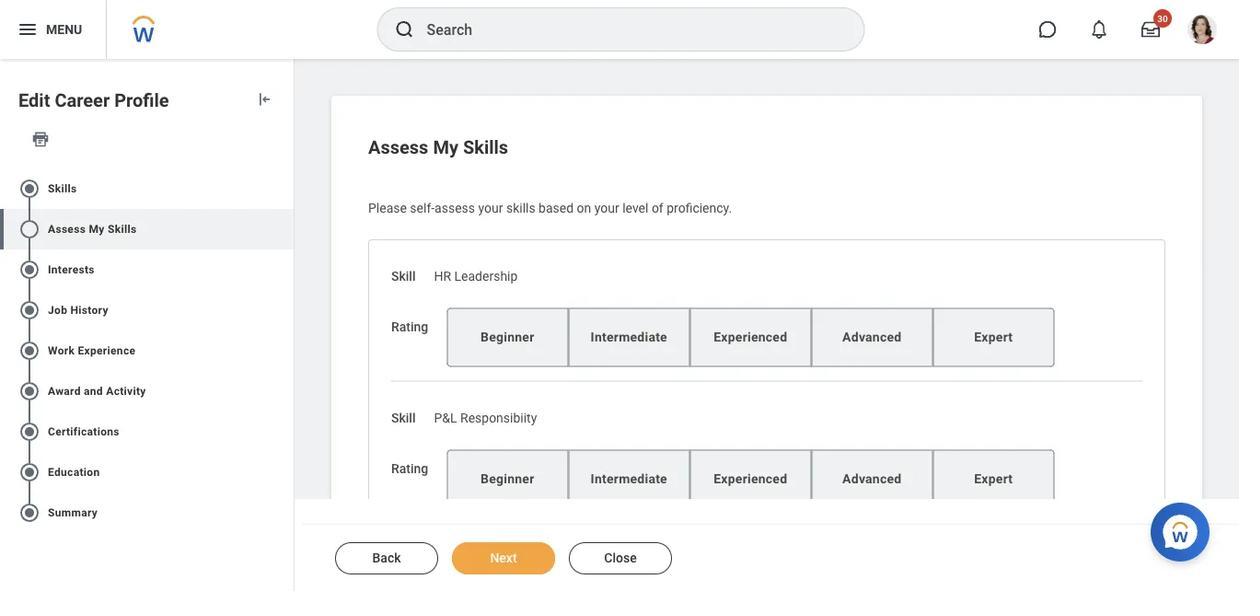 Task type: describe. For each thing, give the bounding box(es) containing it.
intermediate for responsibiity
[[591, 471, 668, 487]]

close button
[[569, 543, 672, 575]]

award and activity link
[[0, 371, 294, 412]]

experience
[[78, 344, 136, 357]]

interests
[[48, 263, 95, 276]]

based
[[539, 201, 574, 216]]

advanced for responsibiity
[[843, 471, 902, 487]]

profile logan mcneil image
[[1188, 15, 1218, 48]]

on
[[577, 201, 592, 216]]

notifications large image
[[1091, 20, 1109, 39]]

radio custom image for award and activity
[[18, 380, 41, 402]]

profile
[[114, 90, 169, 111]]

advanced for leadership
[[843, 330, 902, 345]]

transformation import image
[[255, 90, 274, 109]]

activity
[[106, 385, 146, 398]]

skills
[[507, 201, 536, 216]]

edit career profile
[[18, 90, 169, 111]]

certifications link
[[0, 412, 294, 452]]

radio custom image for education
[[18, 461, 41, 483]]

Expert radio
[[933, 308, 1055, 367]]

back
[[373, 551, 401, 566]]

radio custom image for skills
[[18, 178, 41, 200]]

assess my skills link
[[0, 209, 294, 249]]

0 vertical spatial my
[[433, 136, 459, 158]]

experienced for responsibiity
[[714, 471, 788, 487]]

option group for p&l responsibiity
[[447, 450, 1055, 509]]

education link
[[0, 452, 294, 493]]

beginner for p&l responsibiity
[[481, 471, 535, 487]]

skills link
[[0, 168, 294, 209]]

work experience link
[[0, 331, 294, 371]]

certifications
[[48, 425, 120, 438]]

radio custom image for summary
[[18, 502, 41, 524]]

radio custom image for job history
[[18, 299, 41, 321]]

intermediate for leadership
[[591, 330, 668, 345]]

leadership
[[455, 269, 518, 284]]

2 your from the left
[[595, 201, 620, 216]]

print image
[[31, 130, 50, 148]]

radio custom image for interests
[[18, 259, 41, 281]]

30
[[1158, 13, 1169, 24]]

back button
[[335, 543, 439, 575]]

Advanced radio
[[812, 308, 933, 367]]

responsibiity
[[461, 410, 537, 426]]

and
[[84, 385, 103, 398]]

intermediate radio for responsibiity
[[569, 450, 690, 509]]

assess inside list
[[48, 223, 86, 236]]

history
[[70, 304, 108, 317]]

edit
[[18, 90, 50, 111]]

my inside list
[[89, 223, 105, 236]]

Experienced radio
[[690, 308, 812, 367]]

search image
[[394, 18, 416, 41]]

list containing skills
[[0, 161, 294, 541]]

proficiency.
[[667, 201, 733, 216]]

error image inside education link
[[275, 461, 294, 483]]

hr leadership element
[[434, 265, 518, 284]]

summary
[[48, 506, 98, 519]]

0 vertical spatial assess my skills
[[368, 136, 509, 158]]

Search Workday  search field
[[427, 9, 827, 50]]

career
[[55, 90, 110, 111]]

Advanced radio
[[812, 450, 933, 509]]

please self-assess your skills based on your level of proficiency.
[[368, 201, 733, 216]]

inbox large image
[[1142, 20, 1161, 39]]

of
[[652, 201, 664, 216]]

1 vertical spatial assess my skills
[[48, 223, 137, 236]]

self-
[[410, 201, 435, 216]]

Expert radio
[[933, 450, 1055, 509]]

hr
[[434, 269, 451, 284]]

2 vertical spatial skills
[[108, 223, 137, 236]]

error image for interests
[[275, 259, 294, 281]]

radio custom image for certifications
[[18, 421, 41, 443]]

p&l responsibiity element
[[434, 407, 537, 426]]

rating for hr
[[392, 319, 429, 334]]

error image for summary
[[275, 502, 294, 524]]

beginner for hr leadership
[[481, 330, 535, 345]]

error image for job history
[[275, 299, 294, 321]]

menu
[[46, 22, 82, 37]]

award and activity
[[48, 385, 146, 398]]



Task type: locate. For each thing, give the bounding box(es) containing it.
workday assistant region
[[1152, 496, 1218, 562]]

2 advanced from the top
[[843, 471, 902, 487]]

1 your from the left
[[479, 201, 503, 216]]

expert for p&l responsibiity
[[975, 471, 1014, 487]]

my
[[433, 136, 459, 158], [89, 223, 105, 236]]

1 vertical spatial skill
[[392, 410, 416, 426]]

3 error image from the top
[[275, 299, 294, 321]]

rating
[[392, 319, 429, 334], [392, 461, 429, 476]]

radio custom image inside award and activity link
[[18, 380, 41, 402]]

1 beginner from the top
[[481, 330, 535, 345]]

skill for hr leadership
[[392, 269, 416, 284]]

next button
[[452, 543, 555, 575]]

work
[[48, 344, 75, 357]]

radio custom image left job
[[18, 299, 41, 321]]

0 vertical spatial rating
[[392, 319, 429, 334]]

2 error image from the top
[[275, 259, 294, 281]]

error image for skills
[[275, 178, 294, 200]]

1 horizontal spatial assess my skills
[[368, 136, 509, 158]]

radio custom image inside summary link
[[18, 502, 41, 524]]

30 button
[[1131, 9, 1173, 50]]

assess my skills
[[368, 136, 509, 158], [48, 223, 137, 236]]

radio custom image down print image on the top left of page
[[18, 178, 41, 200]]

error image for my
[[275, 218, 294, 240]]

rating for p&l
[[392, 461, 429, 476]]

1 error image from the top
[[275, 218, 294, 240]]

skills up interests link
[[108, 223, 137, 236]]

radio custom image inside job history link
[[18, 299, 41, 321]]

1 vertical spatial intermediate
[[591, 471, 668, 487]]

beginner inside radio
[[481, 330, 535, 345]]

my up assess
[[433, 136, 459, 158]]

2 intermediate radio from the top
[[569, 450, 690, 509]]

5 radio custom image from the top
[[18, 502, 41, 524]]

1 vertical spatial option group
[[447, 450, 1055, 509]]

skills down print image on the top left of page
[[48, 182, 77, 195]]

radio custom image down print image on the top left of page
[[18, 218, 41, 240]]

error image for experience
[[275, 340, 294, 362]]

1 vertical spatial intermediate radio
[[569, 450, 690, 509]]

assess
[[368, 136, 429, 158], [48, 223, 86, 236]]

radio custom image
[[18, 178, 41, 200], [18, 380, 41, 402], [18, 421, 41, 443], [18, 461, 41, 483]]

job history
[[48, 304, 108, 317]]

1 horizontal spatial skills
[[108, 223, 137, 236]]

error image
[[275, 218, 294, 240], [275, 340, 294, 362], [275, 380, 294, 402], [275, 421, 294, 443], [275, 461, 294, 483]]

radio custom image inside work experience link
[[18, 340, 41, 362]]

close
[[605, 551, 637, 566]]

0 vertical spatial intermediate radio
[[569, 308, 690, 367]]

4 error image from the top
[[275, 502, 294, 524]]

skill for p&l responsibiity
[[392, 410, 416, 426]]

1 expert from the top
[[975, 330, 1014, 345]]

1 vertical spatial expert
[[975, 471, 1014, 487]]

assess up interests at the top
[[48, 223, 86, 236]]

experienced
[[714, 330, 788, 345], [714, 471, 788, 487]]

intermediate
[[591, 330, 668, 345], [591, 471, 668, 487]]

expert inside option
[[975, 471, 1014, 487]]

1 horizontal spatial assess
[[368, 136, 429, 158]]

0 horizontal spatial assess my skills
[[48, 223, 137, 236]]

Experienced radio
[[690, 450, 812, 509]]

0 vertical spatial skills
[[463, 136, 509, 158]]

2 option group from the top
[[447, 450, 1055, 509]]

expert
[[975, 330, 1014, 345], [975, 471, 1014, 487]]

expert inside radio
[[975, 330, 1014, 345]]

1 rating from the top
[[392, 319, 429, 334]]

error image
[[275, 178, 294, 200], [275, 259, 294, 281], [275, 299, 294, 321], [275, 502, 294, 524]]

p&l responsibiity
[[434, 410, 537, 426]]

error image inside summary link
[[275, 502, 294, 524]]

4 radio custom image from the top
[[18, 340, 41, 362]]

assess up please
[[368, 136, 429, 158]]

experienced for leadership
[[714, 330, 788, 345]]

0 horizontal spatial your
[[479, 201, 503, 216]]

list
[[0, 161, 294, 541]]

0 horizontal spatial my
[[89, 223, 105, 236]]

experienced inside radio
[[714, 471, 788, 487]]

menu button
[[0, 0, 106, 59]]

error image inside certifications link
[[275, 421, 294, 443]]

3 radio custom image from the top
[[18, 299, 41, 321]]

skills up assess
[[463, 136, 509, 158]]

0 horizontal spatial skills
[[48, 182, 77, 195]]

radio custom image for work experience
[[18, 340, 41, 362]]

Beginner radio
[[447, 308, 569, 367]]

0 vertical spatial assess
[[368, 136, 429, 158]]

job history link
[[0, 290, 294, 331]]

0 vertical spatial intermediate
[[591, 330, 668, 345]]

1 vertical spatial rating
[[392, 461, 429, 476]]

0 vertical spatial option group
[[447, 308, 1055, 367]]

5 error image from the top
[[275, 461, 294, 483]]

1 radio custom image from the top
[[18, 218, 41, 240]]

1 vertical spatial beginner
[[481, 471, 535, 487]]

1 vertical spatial my
[[89, 223, 105, 236]]

1 horizontal spatial my
[[433, 136, 459, 158]]

1 vertical spatial experienced
[[714, 471, 788, 487]]

2 horizontal spatial skills
[[463, 136, 509, 158]]

assess my skills up self- at the top left
[[368, 136, 509, 158]]

0 vertical spatial expert
[[975, 330, 1014, 345]]

0 vertical spatial advanced
[[843, 330, 902, 345]]

experienced inside option
[[714, 330, 788, 345]]

2 skill from the top
[[392, 410, 416, 426]]

skills
[[463, 136, 509, 158], [48, 182, 77, 195], [108, 223, 137, 236]]

radio custom image for assess my skills
[[18, 218, 41, 240]]

2 expert from the top
[[975, 471, 1014, 487]]

p&l
[[434, 410, 457, 426]]

2 rating from the top
[[392, 461, 429, 476]]

radio custom image left work
[[18, 340, 41, 362]]

1 intermediate from the top
[[591, 330, 668, 345]]

option group
[[447, 308, 1055, 367], [447, 450, 1055, 509]]

radio custom image inside education link
[[18, 461, 41, 483]]

1 experienced from the top
[[714, 330, 788, 345]]

radio custom image left interests at the top
[[18, 259, 41, 281]]

skill
[[392, 269, 416, 284], [392, 410, 416, 426]]

1 error image from the top
[[275, 178, 294, 200]]

advanced
[[843, 330, 902, 345], [843, 471, 902, 487]]

interests link
[[0, 249, 294, 290]]

action bar region
[[302, 524, 1240, 591]]

award
[[48, 385, 81, 398]]

job
[[48, 304, 67, 317]]

my up interests at the top
[[89, 223, 105, 236]]

0 vertical spatial skill
[[392, 269, 416, 284]]

radio custom image left 'education'
[[18, 461, 41, 483]]

advanced inside advanced radio
[[843, 471, 902, 487]]

beginner down responsibiity
[[481, 471, 535, 487]]

skill left p&l
[[392, 410, 416, 426]]

0 vertical spatial experienced
[[714, 330, 788, 345]]

option group for hr leadership
[[447, 308, 1055, 367]]

1 intermediate radio from the top
[[569, 308, 690, 367]]

radio custom image left certifications
[[18, 421, 41, 443]]

radio custom image left summary
[[18, 502, 41, 524]]

1 option group from the top
[[447, 308, 1055, 367]]

advanced inside advanced option
[[843, 330, 902, 345]]

beginner down leadership
[[481, 330, 535, 345]]

hr leadership
[[434, 269, 518, 284]]

beginner
[[481, 330, 535, 345], [481, 471, 535, 487]]

1 advanced from the top
[[843, 330, 902, 345]]

summary link
[[0, 493, 294, 533]]

work experience
[[48, 344, 136, 357]]

2 error image from the top
[[275, 340, 294, 362]]

assess
[[435, 201, 475, 216]]

1 horizontal spatial your
[[595, 201, 620, 216]]

Beginner radio
[[447, 450, 569, 509]]

your right on
[[595, 201, 620, 216]]

3 radio custom image from the top
[[18, 421, 41, 443]]

education
[[48, 466, 100, 479]]

skill left hr
[[392, 269, 416, 284]]

radio custom image left award
[[18, 380, 41, 402]]

4 error image from the top
[[275, 421, 294, 443]]

0 vertical spatial beginner
[[481, 330, 535, 345]]

level
[[623, 201, 649, 216]]

2 radio custom image from the top
[[18, 259, 41, 281]]

error image inside job history link
[[275, 299, 294, 321]]

your left skills
[[479, 201, 503, 216]]

intermediate radio for leadership
[[569, 308, 690, 367]]

4 radio custom image from the top
[[18, 461, 41, 483]]

1 skill from the top
[[392, 269, 416, 284]]

1 vertical spatial skills
[[48, 182, 77, 195]]

expert for hr leadership
[[975, 330, 1014, 345]]

justify image
[[17, 18, 39, 41]]

assess my skills up interests at the top
[[48, 223, 137, 236]]

please
[[368, 201, 407, 216]]

radio custom image
[[18, 218, 41, 240], [18, 259, 41, 281], [18, 299, 41, 321], [18, 340, 41, 362], [18, 502, 41, 524]]

2 radio custom image from the top
[[18, 380, 41, 402]]

next
[[490, 551, 517, 566]]

error image inside interests link
[[275, 259, 294, 281]]

error image inside award and activity link
[[275, 380, 294, 402]]

1 vertical spatial assess
[[48, 223, 86, 236]]

your
[[479, 201, 503, 216], [595, 201, 620, 216]]

radio custom image inside interests link
[[18, 259, 41, 281]]

radio custom image inside certifications link
[[18, 421, 41, 443]]

1 vertical spatial advanced
[[843, 471, 902, 487]]

2 intermediate from the top
[[591, 471, 668, 487]]

3 error image from the top
[[275, 380, 294, 402]]

beginner inside option
[[481, 471, 535, 487]]

error image for and
[[275, 380, 294, 402]]

2 experienced from the top
[[714, 471, 788, 487]]

radio custom image inside skills link
[[18, 178, 41, 200]]

1 radio custom image from the top
[[18, 178, 41, 200]]

0 horizontal spatial assess
[[48, 223, 86, 236]]

radio custom image inside assess my skills link
[[18, 218, 41, 240]]

Intermediate radio
[[569, 308, 690, 367], [569, 450, 690, 509]]

2 beginner from the top
[[481, 471, 535, 487]]



Task type: vqa. For each thing, say whether or not it's contained in the screenshot.
close environment banner image
no



